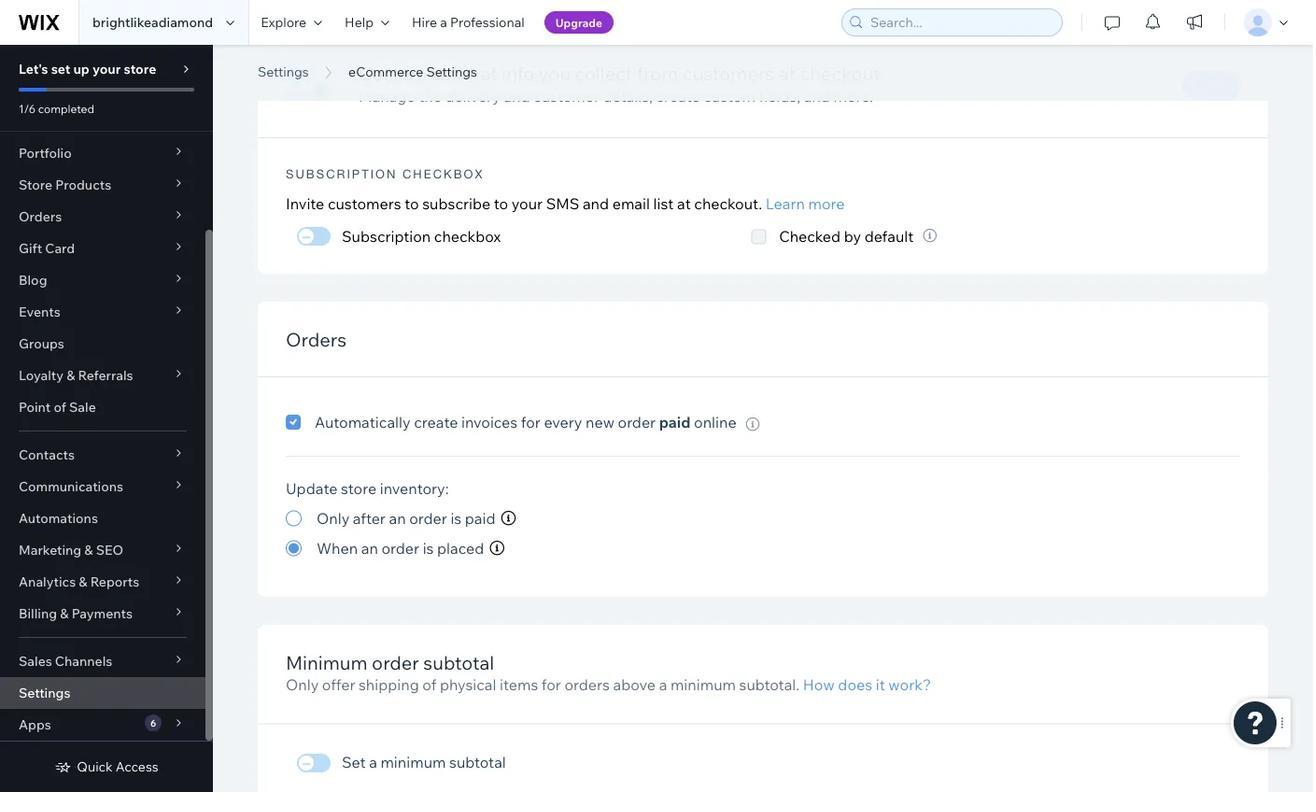 Task type: describe. For each thing, give the bounding box(es) containing it.
edit button
[[1183, 71, 1241, 99]]

events
[[19, 304, 60, 320]]

1 horizontal spatial an
[[389, 509, 406, 528]]

point of sale link
[[0, 391, 206, 423]]

sales channels
[[19, 653, 112, 669]]

channels
[[55, 653, 112, 669]]

0 vertical spatial settings link
[[249, 63, 318, 81]]

store products button
[[0, 169, 206, 201]]

delivery
[[445, 86, 501, 105]]

analytics & reports button
[[0, 566, 206, 598]]

quick access button
[[54, 759, 158, 775]]

checked
[[779, 226, 841, 245]]

point of sale
[[19, 399, 96, 415]]

help
[[345, 14, 374, 30]]

invite
[[286, 194, 324, 213]]

checkbox
[[403, 166, 484, 181]]

work?
[[889, 675, 931, 694]]

communications button
[[0, 471, 206, 503]]

gift card button
[[0, 233, 206, 264]]

0 horizontal spatial an
[[361, 539, 378, 558]]

email
[[613, 194, 650, 213]]

new
[[586, 413, 615, 432]]

orders
[[565, 675, 610, 694]]

physical
[[440, 675, 496, 694]]

customize what info you collect from customers at checkout manage the delivery and customer details, create custom fields, and more.
[[359, 61, 881, 105]]

gift card
[[19, 240, 75, 256]]

groups
[[19, 335, 64, 352]]

when an order is placed
[[317, 539, 484, 558]]

billing & payments button
[[0, 598, 206, 630]]

subscription checkbox
[[342, 226, 501, 245]]

customer
[[534, 86, 600, 105]]

1 vertical spatial store
[[341, 479, 377, 498]]

hire a professional
[[412, 14, 525, 30]]

hire
[[412, 14, 437, 30]]

checkbox
[[434, 226, 501, 245]]

brightlikeadiamond
[[92, 14, 213, 30]]

1/6 completed
[[19, 101, 94, 115]]

minimum
[[286, 651, 368, 674]]

1 horizontal spatial and
[[583, 194, 609, 213]]

1 vertical spatial create
[[414, 413, 458, 432]]

seo
[[96, 542, 123, 558]]

2 to from the left
[[494, 194, 508, 213]]

only after an order is paid
[[317, 509, 496, 528]]

marketing & seo button
[[0, 534, 206, 566]]

portfolio button
[[0, 137, 206, 169]]

create inside customize what info you collect from customers at checkout manage the delivery and customer details, create custom fields, and more.
[[656, 86, 700, 105]]

reports
[[90, 574, 139, 590]]

a inside minimum order subtotal only offer shipping of physical items for orders above a minimum subtotal. how does it work?
[[659, 675, 667, 694]]

quick
[[77, 759, 113, 775]]

0 vertical spatial only
[[317, 509, 350, 528]]

order down inventory:
[[409, 509, 447, 528]]

settings inside sidebar element
[[19, 685, 70, 701]]

items
[[500, 675, 538, 694]]

it
[[876, 675, 885, 694]]

loyalty
[[19, 367, 64, 383]]

set
[[342, 753, 366, 772]]

& for marketing
[[84, 542, 93, 558]]

the
[[419, 86, 442, 105]]

1 vertical spatial is
[[423, 539, 434, 558]]

learn
[[766, 194, 805, 213]]

subtotal.
[[740, 675, 800, 694]]

1 vertical spatial orders
[[286, 328, 347, 351]]

Search... field
[[865, 9, 1057, 36]]

sales
[[19, 653, 52, 669]]

portfolio
[[19, 145, 72, 161]]

analytics & reports
[[19, 574, 139, 590]]

when
[[317, 539, 358, 558]]

does
[[838, 675, 873, 694]]

settings up "delivery" on the top left of page
[[426, 64, 477, 80]]

sales channels button
[[0, 646, 206, 677]]

fields,
[[759, 86, 801, 105]]

checked by default
[[779, 226, 914, 245]]

gift
[[19, 240, 42, 256]]

blog button
[[0, 264, 206, 296]]

a for set a minimum subtotal
[[369, 753, 377, 772]]

1 horizontal spatial your
[[512, 194, 543, 213]]

collect
[[575, 61, 633, 85]]

list
[[654, 194, 674, 213]]

automations
[[19, 510, 98, 526]]

upgrade
[[556, 15, 603, 29]]

settings down explore
[[258, 64, 309, 80]]

subscription checkbox
[[286, 166, 484, 181]]

for inside minimum order subtotal only offer shipping of physical items for orders above a minimum subtotal. how does it work?
[[542, 675, 561, 694]]

let's
[[19, 61, 48, 77]]

invite customers to subscribe to your sms and email list at checkout. learn more
[[286, 194, 845, 213]]

only inside minimum order subtotal only offer shipping of physical items for orders above a minimum subtotal. how does it work?
[[286, 675, 319, 694]]

1/6
[[19, 101, 36, 115]]

communications
[[19, 478, 123, 495]]

0 vertical spatial info tooltip image
[[923, 229, 937, 243]]

customers inside customize what info you collect from customers at checkout manage the delivery and customer details, create custom fields, and more.
[[683, 61, 775, 85]]

marketing & seo
[[19, 542, 123, 558]]

subtotal inside minimum order subtotal only offer shipping of physical items for orders above a minimum subtotal. how does it work?
[[424, 651, 494, 674]]

products
[[55, 177, 111, 193]]

& for loyalty
[[66, 367, 75, 383]]

checkout
[[800, 61, 881, 85]]

1 horizontal spatial paid
[[659, 413, 691, 432]]

groups link
[[0, 328, 206, 360]]

ecommerce up 'manage' at the left top
[[349, 64, 423, 80]]

from
[[637, 61, 679, 85]]

subscription for subscription checkbox
[[286, 166, 397, 181]]

above
[[613, 675, 656, 694]]

info
[[502, 61, 535, 85]]

0 vertical spatial for
[[521, 413, 541, 432]]

sms
[[546, 194, 580, 213]]

minimum inside minimum order subtotal only offer shipping of physical items for orders above a minimum subtotal. how does it work?
[[671, 675, 736, 694]]



Task type: vqa. For each thing, say whether or not it's contained in the screenshot.
the Content
no



Task type: locate. For each thing, give the bounding box(es) containing it.
0 vertical spatial a
[[440, 14, 447, 30]]

0 vertical spatial subtotal
[[424, 651, 494, 674]]

a right hire
[[440, 14, 447, 30]]

your right up
[[92, 61, 121, 77]]

settings link
[[249, 63, 318, 81], [0, 677, 206, 709]]

& left seo
[[84, 542, 93, 558]]

info tooltip image up info tooltip icon
[[501, 511, 516, 526]]

your
[[92, 61, 121, 77], [512, 194, 543, 213]]

of left sale
[[54, 399, 66, 415]]

settings up customer
[[460, 40, 596, 83]]

info tooltip image
[[923, 229, 937, 243], [746, 417, 760, 431], [501, 511, 516, 526]]

1 to from the left
[[405, 194, 419, 213]]

0 horizontal spatial of
[[54, 399, 66, 415]]

of left physical
[[423, 675, 437, 694]]

0 horizontal spatial your
[[92, 61, 121, 77]]

paid up info tooltip icon
[[465, 509, 496, 528]]

1 vertical spatial an
[[361, 539, 378, 558]]

1 horizontal spatial create
[[656, 86, 700, 105]]

blog
[[19, 272, 47, 288]]

update store inventory:
[[286, 479, 449, 498]]

1 vertical spatial paid
[[465, 509, 496, 528]]

ecommerce settings
[[258, 40, 596, 83], [349, 64, 477, 80]]

1 vertical spatial at
[[677, 194, 691, 213]]

0 horizontal spatial and
[[504, 86, 530, 105]]

to right subscribe
[[494, 194, 508, 213]]

a right above
[[659, 675, 667, 694]]

details,
[[603, 86, 653, 105]]

subtotal up physical
[[424, 651, 494, 674]]

a for hire a professional
[[440, 14, 447, 30]]

sidebar element
[[0, 26, 213, 792]]

1 horizontal spatial settings link
[[249, 63, 318, 81]]

1 vertical spatial of
[[423, 675, 437, 694]]

how does it work? link
[[803, 675, 931, 694]]

0 vertical spatial is
[[451, 509, 462, 528]]

order down only after an order is paid
[[382, 539, 419, 558]]

automations link
[[0, 503, 206, 534]]

1 horizontal spatial a
[[440, 14, 447, 30]]

point
[[19, 399, 51, 415]]

and down checkout
[[804, 86, 830, 105]]

0 vertical spatial create
[[656, 86, 700, 105]]

for right items
[[542, 675, 561, 694]]

is
[[451, 509, 462, 528], [423, 539, 434, 558]]

for left every
[[521, 413, 541, 432]]

settings link inside sidebar element
[[0, 677, 206, 709]]

0 vertical spatial paid
[[659, 413, 691, 432]]

settings link down explore
[[249, 63, 318, 81]]

loyalty & referrals button
[[0, 360, 206, 391]]

0 horizontal spatial for
[[521, 413, 541, 432]]

to
[[405, 194, 419, 213], [494, 194, 508, 213]]

minimum
[[671, 675, 736, 694], [381, 753, 446, 772]]

store up after
[[341, 479, 377, 498]]

ecommerce down help
[[258, 40, 452, 83]]

offer
[[322, 675, 355, 694]]

0 vertical spatial an
[[389, 509, 406, 528]]

customers up custom
[[683, 61, 775, 85]]

minimum left subtotal.
[[671, 675, 736, 694]]

create
[[656, 86, 700, 105], [414, 413, 458, 432]]

card
[[45, 240, 75, 256]]

set a minimum subtotal
[[342, 753, 506, 772]]

referrals
[[78, 367, 133, 383]]

0 horizontal spatial orders
[[19, 208, 62, 225]]

0 horizontal spatial to
[[405, 194, 419, 213]]

settings down the sales
[[19, 685, 70, 701]]

only down the minimum in the bottom left of the page
[[286, 675, 319, 694]]

0 vertical spatial at
[[779, 61, 796, 85]]

0 vertical spatial minimum
[[671, 675, 736, 694]]

at up fields,
[[779, 61, 796, 85]]

order inside minimum order subtotal only offer shipping of physical items for orders above a minimum subtotal. how does it work?
[[372, 651, 419, 674]]

6
[[150, 717, 156, 729]]

& inside dropdown button
[[66, 367, 75, 383]]

paid left online
[[659, 413, 691, 432]]

store
[[124, 61, 156, 77], [341, 479, 377, 498]]

default
[[865, 226, 914, 245]]

1 vertical spatial customers
[[328, 194, 401, 213]]

create down the from
[[656, 86, 700, 105]]

customers down subscription checkbox
[[328, 194, 401, 213]]

1 vertical spatial a
[[659, 675, 667, 694]]

1 horizontal spatial is
[[451, 509, 462, 528]]

explore
[[261, 14, 307, 30]]

0 horizontal spatial at
[[677, 194, 691, 213]]

1 horizontal spatial info tooltip image
[[746, 417, 760, 431]]

1 horizontal spatial store
[[341, 479, 377, 498]]

info tooltip image
[[490, 541, 505, 556]]

subscription for subscription checkbox
[[342, 226, 431, 245]]

create left invoices
[[414, 413, 458, 432]]

every
[[544, 413, 582, 432]]

edit
[[1200, 77, 1224, 93]]

apps
[[19, 717, 51, 733]]

store inside sidebar element
[[124, 61, 156, 77]]

checkout.
[[694, 194, 762, 213]]

subtotal
[[424, 651, 494, 674], [449, 753, 506, 772]]

0 horizontal spatial minimum
[[381, 753, 446, 772]]

& right loyalty
[[66, 367, 75, 383]]

your inside sidebar element
[[92, 61, 121, 77]]

at right list
[[677, 194, 691, 213]]

an right after
[[389, 509, 406, 528]]

store products
[[19, 177, 111, 193]]

manage
[[359, 86, 415, 105]]

custom
[[704, 86, 756, 105]]

store down brightlikeadiamond
[[124, 61, 156, 77]]

and down the info
[[504, 86, 530, 105]]

is up placed
[[451, 509, 462, 528]]

subscribe
[[422, 194, 491, 213]]

& right billing
[[60, 605, 69, 622]]

of inside minimum order subtotal only offer shipping of physical items for orders above a minimum subtotal. how does it work?
[[423, 675, 437, 694]]

set
[[51, 61, 70, 77]]

& left "reports"
[[79, 574, 87, 590]]

is left placed
[[423, 539, 434, 558]]

ecommerce
[[258, 40, 452, 83], [349, 64, 423, 80]]

0 horizontal spatial paid
[[465, 509, 496, 528]]

orders inside popup button
[[19, 208, 62, 225]]

at inside customize what info you collect from customers at checkout manage the delivery and customer details, create custom fields, and more.
[[779, 61, 796, 85]]

0 horizontal spatial is
[[423, 539, 434, 558]]

billing & payments
[[19, 605, 133, 622]]

2 horizontal spatial a
[[659, 675, 667, 694]]

minimum order subtotal only offer shipping of physical items for orders above a minimum subtotal. how does it work?
[[286, 651, 931, 694]]

automatically
[[315, 413, 411, 432]]

more.
[[834, 86, 873, 105]]

0 horizontal spatial store
[[124, 61, 156, 77]]

1 vertical spatial your
[[512, 194, 543, 213]]

1 horizontal spatial customers
[[683, 61, 775, 85]]

subscription down subscription checkbox
[[342, 226, 431, 245]]

& for analytics
[[79, 574, 87, 590]]

your left sms
[[512, 194, 543, 213]]

2 horizontal spatial and
[[804, 86, 830, 105]]

an down after
[[361, 539, 378, 558]]

2 vertical spatial info tooltip image
[[501, 511, 516, 526]]

0 horizontal spatial settings link
[[0, 677, 206, 709]]

update
[[286, 479, 338, 498]]

info tooltip image right default
[[923, 229, 937, 243]]

settings link down "channels"
[[0, 677, 206, 709]]

0 horizontal spatial customers
[[328, 194, 401, 213]]

order right new
[[618, 413, 656, 432]]

of inside "point of sale" link
[[54, 399, 66, 415]]

0 vertical spatial store
[[124, 61, 156, 77]]

learn more link
[[766, 194, 845, 213]]

you
[[539, 61, 571, 85]]

upgrade button
[[544, 11, 614, 34]]

shipping
[[359, 675, 419, 694]]

more
[[809, 194, 845, 213]]

subscription up invite
[[286, 166, 397, 181]]

info tooltip image for only after an order is paid
[[501, 511, 516, 526]]

let's set up your store
[[19, 61, 156, 77]]

only up when
[[317, 509, 350, 528]]

quick access
[[77, 759, 158, 775]]

1 vertical spatial subtotal
[[449, 753, 506, 772]]

a
[[440, 14, 447, 30], [659, 675, 667, 694], [369, 753, 377, 772]]

by
[[844, 226, 861, 245]]

what
[[455, 61, 498, 85]]

and right sms
[[583, 194, 609, 213]]

1 vertical spatial settings link
[[0, 677, 206, 709]]

0 vertical spatial your
[[92, 61, 121, 77]]

store
[[19, 177, 52, 193]]

contacts
[[19, 447, 75, 463]]

0 horizontal spatial create
[[414, 413, 458, 432]]

0 vertical spatial of
[[54, 399, 66, 415]]

a right set
[[369, 753, 377, 772]]

payments
[[72, 605, 133, 622]]

info tooltip image right online
[[746, 417, 760, 431]]

1 vertical spatial only
[[286, 675, 319, 694]]

only
[[317, 509, 350, 528], [286, 675, 319, 694]]

events button
[[0, 296, 206, 328]]

0 vertical spatial subscription
[[286, 166, 397, 181]]

analytics
[[19, 574, 76, 590]]

0 horizontal spatial info tooltip image
[[501, 511, 516, 526]]

order
[[618, 413, 656, 432], [409, 509, 447, 528], [382, 539, 419, 558], [372, 651, 419, 674]]

1 vertical spatial info tooltip image
[[746, 417, 760, 431]]

0 horizontal spatial a
[[369, 753, 377, 772]]

0 vertical spatial customers
[[683, 61, 775, 85]]

online
[[694, 413, 737, 432]]

1 horizontal spatial at
[[779, 61, 796, 85]]

orders button
[[0, 201, 206, 233]]

1 horizontal spatial orders
[[286, 328, 347, 351]]

minimum right set
[[381, 753, 446, 772]]

access
[[116, 759, 158, 775]]

automatically create invoices for every new order paid online
[[315, 413, 737, 432]]

completed
[[38, 101, 94, 115]]

subtotal down physical
[[449, 753, 506, 772]]

1 vertical spatial subscription
[[342, 226, 431, 245]]

order up shipping
[[372, 651, 419, 674]]

placed
[[437, 539, 484, 558]]

2 vertical spatial a
[[369, 753, 377, 772]]

1 vertical spatial for
[[542, 675, 561, 694]]

2 horizontal spatial info tooltip image
[[923, 229, 937, 243]]

professional
[[450, 14, 525, 30]]

inventory:
[[380, 479, 449, 498]]

1 horizontal spatial to
[[494, 194, 508, 213]]

to up "subscription checkbox" on the top of page
[[405, 194, 419, 213]]

0 vertical spatial orders
[[19, 208, 62, 225]]

customize
[[359, 61, 451, 85]]

sale
[[69, 399, 96, 415]]

& for billing
[[60, 605, 69, 622]]

1 horizontal spatial for
[[542, 675, 561, 694]]

1 horizontal spatial minimum
[[671, 675, 736, 694]]

hire a professional link
[[401, 0, 536, 45]]

info tooltip image for automatically create invoices for every new order
[[746, 417, 760, 431]]

1 horizontal spatial of
[[423, 675, 437, 694]]

& inside popup button
[[60, 605, 69, 622]]

after
[[353, 509, 386, 528]]

1 vertical spatial minimum
[[381, 753, 446, 772]]



